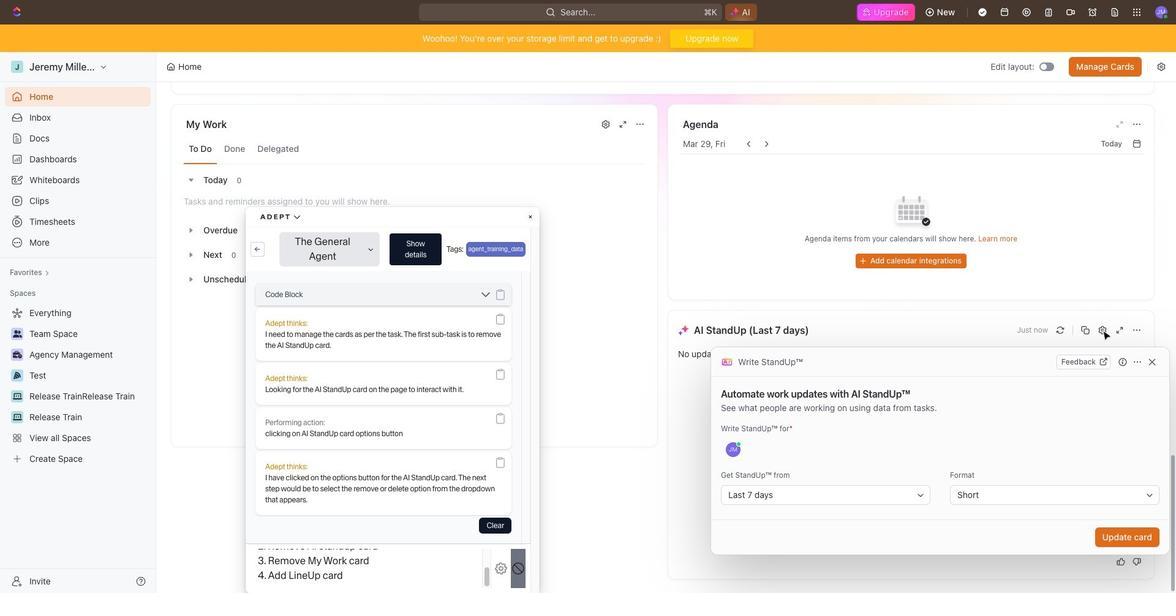 Task type: locate. For each thing, give the bounding box(es) containing it.
sidebar navigation
[[0, 52, 156, 593]]

tab list
[[184, 134, 645, 164]]

tree
[[5, 303, 151, 469]]



Task type: vqa. For each thing, say whether or not it's contained in the screenshot.
Sidebar navigation
yes



Task type: describe. For each thing, give the bounding box(es) containing it.
tree inside sidebar "navigation"
[[5, 303, 151, 469]]



